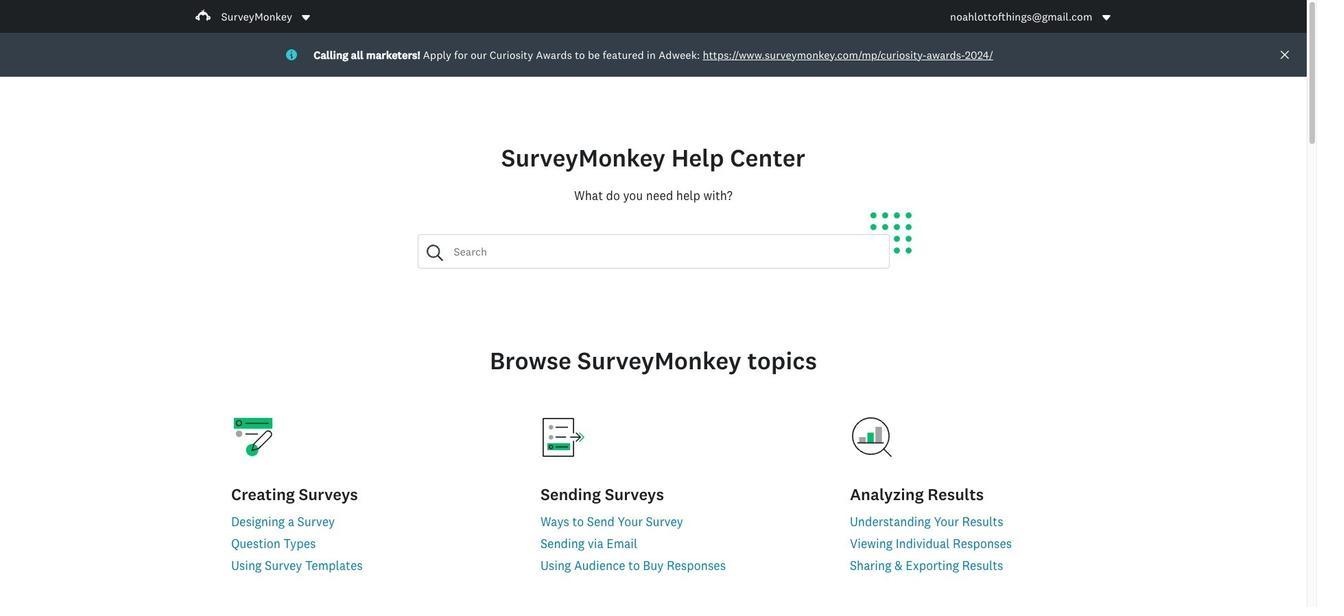 Task type: locate. For each thing, give the bounding box(es) containing it.
open image
[[300, 12, 311, 23], [1101, 12, 1112, 23], [302, 15, 310, 20], [1102, 15, 1110, 20]]

search image
[[426, 245, 443, 261], [426, 245, 443, 261]]

alert
[[0, 33, 1307, 77]]

close image
[[1279, 49, 1290, 60], [1281, 51, 1289, 59]]



Task type: vqa. For each thing, say whether or not it's contained in the screenshot.
"info icon" at the left top
yes



Task type: describe. For each thing, give the bounding box(es) containing it.
Search text field
[[443, 235, 889, 268]]

info icon image
[[286, 49, 297, 60]]



